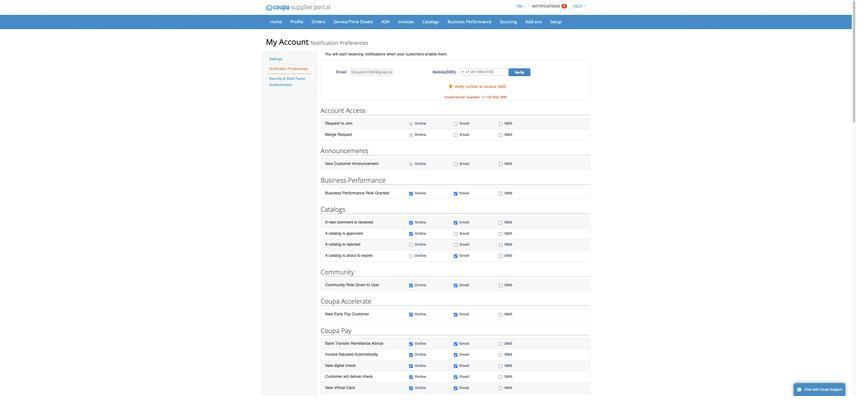 Task type: vqa. For each thing, say whether or not it's contained in the screenshot.
Add URL text field
no



Task type: locate. For each thing, give the bounding box(es) containing it.
access
[[346, 106, 366, 115]]

is left received at the left bottom of the page
[[354, 220, 357, 225]]

account access
[[321, 106, 366, 115]]

help link
[[571, 4, 586, 8]]

you
[[325, 52, 332, 56]]

community up coupa accelerate
[[325, 283, 345, 288]]

a up a catalog is rejected
[[325, 232, 328, 236]]

role left "given"
[[346, 283, 354, 288]]

verify number to recieve sms
[[454, 85, 506, 89]]

4 new from the top
[[325, 386, 333, 391]]

is left about
[[343, 254, 345, 258]]

1 vertical spatial catalog
[[329, 243, 341, 247]]

15 online from the top
[[415, 387, 426, 391]]

bank
[[325, 342, 334, 346]]

request to join
[[325, 121, 353, 126]]

with
[[813, 389, 819, 392]]

preferences up the factor
[[288, 67, 308, 71]]

pay
[[344, 312, 351, 317], [341, 327, 351, 336]]

notifications
[[532, 4, 560, 8]]

is for approved
[[343, 232, 345, 236]]

0 vertical spatial will
[[333, 52, 338, 56]]

email for merge request
[[460, 133, 469, 137]]

14 online from the top
[[415, 375, 426, 380]]

sms
[[498, 85, 506, 89], [505, 122, 512, 126], [505, 133, 512, 137], [505, 162, 512, 166], [505, 191, 512, 196], [505, 221, 512, 225], [505, 232, 512, 236], [505, 243, 512, 247], [505, 254, 512, 258], [505, 283, 512, 288], [505, 313, 512, 317], [505, 342, 512, 346], [505, 353, 512, 357], [505, 364, 512, 369], [505, 375, 512, 380], [505, 387, 512, 391]]

mobile(sms)
[[433, 70, 456, 74]]

email for new virtual card
[[460, 387, 469, 391]]

sms for a catalog is rejected
[[505, 243, 512, 247]]

None text field
[[350, 69, 394, 76]]

comment
[[337, 220, 353, 225]]

business inside business performance link
[[448, 19, 465, 24]]

is left rejected
[[343, 243, 345, 247]]

new left virtual
[[325, 386, 333, 391]]

catalog for a catalog is approved
[[329, 232, 341, 236]]

number
[[465, 85, 479, 89]]

preferences inside my account notification preferences
[[340, 40, 368, 46]]

a left 'new'
[[325, 220, 328, 225]]

coupa inside button
[[820, 389, 830, 392]]

a down a catalog is approved
[[325, 243, 328, 247]]

merge
[[325, 132, 336, 137]]

digital
[[334, 364, 344, 369]]

online for business performance role granted
[[415, 191, 426, 196]]

performance
[[466, 19, 492, 24], [348, 176, 386, 185], [342, 191, 365, 196]]

invoice
[[325, 353, 338, 357]]

notification up you
[[311, 40, 338, 46]]

1 vertical spatial notification
[[269, 67, 287, 71]]

receiving
[[348, 52, 364, 56]]

will left deliver
[[343, 375, 349, 380]]

0 vertical spatial verify
[[515, 70, 525, 75]]

a for a catalog is about to expire
[[325, 254, 328, 258]]

tim
[[516, 4, 522, 8]]

1 vertical spatial business
[[321, 176, 346, 185]]

sms for invoice adjusted automatically
[[505, 353, 512, 357]]

3 new from the top
[[325, 364, 333, 369]]

home link
[[267, 17, 286, 26]]

notification down settings
[[269, 67, 287, 71]]

online for a catalog is about to expire
[[415, 254, 426, 258]]

customer
[[334, 162, 351, 166], [352, 312, 369, 317], [325, 375, 342, 380]]

deliver
[[350, 375, 362, 380]]

online for bank transfer remittance advice
[[415, 342, 426, 346]]

0 vertical spatial account
[[279, 36, 309, 47]]

1 vertical spatial customer
[[352, 312, 369, 317]]

service/time
[[334, 19, 359, 24]]

online for customer will deliver check
[[415, 375, 426, 380]]

to right about
[[357, 254, 361, 258]]

None checkbox
[[409, 122, 413, 126], [454, 122, 458, 126], [499, 122, 503, 126], [409, 134, 413, 137], [409, 163, 413, 167], [499, 163, 503, 167], [409, 192, 413, 196], [454, 192, 458, 196], [499, 192, 503, 196], [409, 222, 413, 225], [454, 222, 458, 225], [499, 222, 503, 225], [409, 233, 413, 236], [454, 233, 458, 236], [499, 233, 503, 236], [499, 244, 503, 247], [409, 255, 413, 259], [454, 284, 458, 288], [409, 314, 413, 317], [454, 354, 458, 358], [499, 354, 503, 358], [409, 365, 413, 369], [499, 365, 503, 369], [454, 387, 458, 391], [409, 122, 413, 126], [454, 122, 458, 126], [499, 122, 503, 126], [409, 134, 413, 137], [409, 163, 413, 167], [499, 163, 503, 167], [409, 192, 413, 196], [454, 192, 458, 196], [499, 192, 503, 196], [409, 222, 413, 225], [454, 222, 458, 225], [499, 222, 503, 225], [409, 233, 413, 236], [454, 233, 458, 236], [499, 233, 503, 236], [499, 244, 503, 247], [409, 255, 413, 259], [454, 284, 458, 288], [409, 314, 413, 317], [454, 354, 458, 358], [499, 354, 503, 358], [409, 365, 413, 369], [499, 365, 503, 369], [454, 387, 458, 391]]

service/time sheets link
[[330, 17, 377, 26]]

2 new from the top
[[325, 312, 333, 317]]

1 vertical spatial preferences
[[288, 67, 308, 71]]

customer down announcements
[[334, 162, 351, 166]]

email for a new comment is received
[[460, 221, 469, 225]]

2 vertical spatial catalog
[[329, 254, 341, 258]]

community up community role given to user
[[321, 268, 354, 277]]

transfer
[[335, 342, 350, 346]]

expire
[[362, 254, 372, 258]]

3 catalog from the top
[[329, 254, 341, 258]]

check right deliver
[[363, 375, 373, 380]]

request up merge
[[325, 121, 340, 126]]

coupa up bank
[[321, 327, 340, 336]]

sourcing
[[500, 19, 517, 24]]

email for a catalog is approved
[[460, 232, 469, 236]]

1 vertical spatial coupa
[[321, 327, 340, 336]]

given
[[355, 283, 366, 288]]

navigation
[[513, 1, 586, 12]]

0 vertical spatial notification
[[311, 40, 338, 46]]

0 vertical spatial catalog
[[329, 232, 341, 236]]

new for new early pay customer
[[325, 312, 333, 317]]

1 horizontal spatial verify
[[515, 70, 525, 75]]

online for community role given to user
[[415, 283, 426, 288]]

check
[[346, 364, 356, 369], [363, 375, 373, 380]]

coupa right with
[[820, 389, 830, 392]]

1 horizontal spatial will
[[343, 375, 349, 380]]

0 vertical spatial catalogs
[[422, 19, 439, 24]]

catalog down 'new'
[[329, 232, 341, 236]]

verify inside button
[[515, 70, 525, 75]]

customer down digital
[[325, 375, 342, 380]]

new customer announcement
[[325, 162, 379, 166]]

7 online from the top
[[415, 243, 426, 247]]

verify for verify
[[515, 70, 525, 75]]

will for you
[[333, 52, 338, 56]]

business performance
[[448, 19, 492, 24], [321, 176, 386, 185]]

add-ons
[[526, 19, 542, 24]]

profile
[[291, 19, 303, 24]]

3 a from the top
[[325, 243, 328, 247]]

is left approved
[[343, 232, 345, 236]]

1 vertical spatial verify
[[454, 85, 464, 89]]

3 online from the top
[[415, 162, 426, 166]]

catalog down a catalog is approved
[[329, 243, 341, 247]]

is
[[354, 220, 357, 225], [343, 232, 345, 236], [343, 243, 345, 247], [343, 254, 345, 258]]

13 online from the top
[[415, 364, 426, 369]]

coupa supplier portal image
[[262, 1, 334, 15]]

user
[[371, 283, 379, 288]]

2 catalog from the top
[[329, 243, 341, 247]]

sms for a catalog is approved
[[505, 232, 512, 236]]

10 online from the top
[[415, 313, 426, 317]]

customer down accelerate
[[352, 312, 369, 317]]

check down invoice adjusted automatically
[[346, 364, 356, 369]]

1 vertical spatial check
[[363, 375, 373, 380]]

request
[[325, 121, 340, 126], [337, 132, 352, 137]]

settings link
[[269, 57, 282, 61]]

12 online from the top
[[415, 353, 426, 357]]

0 horizontal spatial business performance
[[321, 176, 386, 185]]

4 a from the top
[[325, 254, 328, 258]]

merge request
[[325, 132, 352, 137]]

2 online from the top
[[415, 133, 426, 137]]

1 online from the top
[[415, 122, 426, 126]]

0 horizontal spatial check
[[346, 364, 356, 369]]

factor
[[295, 77, 306, 81]]

navigation containing notifications 0
[[513, 1, 586, 12]]

telephone country code image
[[462, 72, 464, 73]]

orders link
[[308, 17, 329, 26]]

1 vertical spatial will
[[343, 375, 349, 380]]

0 horizontal spatial role
[[346, 283, 354, 288]]

2 a from the top
[[325, 232, 328, 236]]

them.
[[438, 52, 448, 56]]

1 horizontal spatial check
[[363, 375, 373, 380]]

1 vertical spatial community
[[325, 283, 345, 288]]

1 vertical spatial request
[[337, 132, 352, 137]]

account up request to join
[[321, 106, 344, 115]]

1 horizontal spatial role
[[366, 191, 374, 196]]

a catalog is approved
[[325, 232, 363, 236]]

online for new digital check
[[415, 364, 426, 369]]

asn link
[[378, 17, 393, 26]]

will
[[333, 52, 338, 56], [343, 375, 349, 380]]

preferences up receiving
[[340, 40, 368, 46]]

8 online from the top
[[415, 254, 426, 258]]

is for rejected
[[343, 243, 345, 247]]

0 vertical spatial community
[[321, 268, 354, 277]]

0 vertical spatial role
[[366, 191, 374, 196]]

setup link
[[547, 17, 565, 26]]

1 vertical spatial business performance
[[321, 176, 386, 185]]

new
[[325, 162, 333, 166], [325, 312, 333, 317], [325, 364, 333, 369], [325, 386, 333, 391]]

about
[[346, 254, 356, 258]]

coupa up early
[[321, 297, 340, 306]]

1 a from the top
[[325, 220, 328, 225]]

add-
[[526, 19, 535, 24]]

1 horizontal spatial notification
[[311, 40, 338, 46]]

online for a catalog is approved
[[415, 232, 426, 236]]

1 catalog from the top
[[329, 232, 341, 236]]

security & multi factor authentication link
[[269, 77, 306, 87]]

verify
[[515, 70, 525, 75], [454, 85, 464, 89]]

adjusted
[[339, 353, 354, 357]]

0 vertical spatial check
[[346, 364, 356, 369]]

sms for a catalog is about to expire
[[505, 254, 512, 258]]

a down a catalog is rejected
[[325, 254, 328, 258]]

0 vertical spatial coupa
[[321, 297, 340, 306]]

recieve
[[484, 85, 497, 89]]

a for a new comment is received
[[325, 220, 328, 225]]

5 online from the top
[[415, 221, 426, 225]]

1 new from the top
[[325, 162, 333, 166]]

0 vertical spatial preferences
[[340, 40, 368, 46]]

invalid format. example: +1 123-456-7890
[[445, 95, 507, 99]]

1 horizontal spatial preferences
[[340, 40, 368, 46]]

0 vertical spatial business
[[448, 19, 465, 24]]

customers
[[406, 52, 424, 56]]

pay right early
[[344, 312, 351, 317]]

online for new customer announcement
[[415, 162, 426, 166]]

notification
[[311, 40, 338, 46], [269, 67, 287, 71]]

new down announcements
[[325, 162, 333, 166]]

email for new customer announcement
[[460, 162, 469, 166]]

will right you
[[333, 52, 338, 56]]

business performance link
[[444, 17, 495, 26]]

new for new digital check
[[325, 364, 333, 369]]

role left granted
[[366, 191, 374, 196]]

catalog down a catalog is rejected
[[329, 254, 341, 258]]

remittance
[[351, 342, 371, 346]]

account down profile
[[279, 36, 309, 47]]

invoices
[[398, 19, 414, 24]]

sms for new digital check
[[505, 364, 512, 369]]

catalogs inside catalogs link
[[422, 19, 439, 24]]

None checkbox
[[454, 134, 458, 137], [499, 134, 503, 137], [454, 163, 458, 167], [409, 244, 413, 247], [454, 244, 458, 247], [454, 255, 458, 259], [499, 255, 503, 259], [409, 284, 413, 288], [499, 284, 503, 288], [454, 314, 458, 317], [499, 314, 503, 317], [409, 343, 413, 347], [454, 343, 458, 347], [499, 343, 503, 347], [409, 354, 413, 358], [454, 365, 458, 369], [409, 376, 413, 380], [454, 376, 458, 380], [499, 376, 503, 380], [409, 387, 413, 391], [499, 387, 503, 391], [454, 134, 458, 137], [499, 134, 503, 137], [454, 163, 458, 167], [409, 244, 413, 247], [454, 244, 458, 247], [454, 255, 458, 259], [499, 255, 503, 259], [409, 284, 413, 288], [499, 284, 503, 288], [454, 314, 458, 317], [499, 314, 503, 317], [409, 343, 413, 347], [454, 343, 458, 347], [499, 343, 503, 347], [409, 354, 413, 358], [454, 365, 458, 369], [409, 376, 413, 380], [454, 376, 458, 380], [499, 376, 503, 380], [409, 387, 413, 391], [499, 387, 503, 391]]

community
[[321, 268, 354, 277], [325, 283, 345, 288]]

to left user
[[367, 283, 370, 288]]

my
[[266, 36, 277, 47]]

sms for bank transfer remittance advice
[[505, 342, 512, 346]]

11 online from the top
[[415, 342, 426, 346]]

0 horizontal spatial verify
[[454, 85, 464, 89]]

new for new virtual card
[[325, 386, 333, 391]]

business
[[448, 19, 465, 24], [321, 176, 346, 185], [325, 191, 341, 196]]

coupa for coupa pay
[[321, 327, 340, 336]]

request down the join on the left top of page
[[337, 132, 352, 137]]

6 online from the top
[[415, 232, 426, 236]]

new left digital
[[325, 364, 333, 369]]

to
[[480, 85, 483, 89], [341, 121, 344, 126], [357, 254, 361, 258], [367, 283, 370, 288]]

new left early
[[325, 312, 333, 317]]

sms for customer will deliver check
[[505, 375, 512, 380]]

automatically
[[355, 353, 378, 357]]

online for new early pay customer
[[415, 313, 426, 317]]

sms for business performance role granted
[[505, 191, 512, 196]]

pay up the transfer
[[341, 327, 351, 336]]

0 vertical spatial business performance
[[448, 19, 492, 24]]

catalogs up 'new'
[[321, 205, 345, 214]]

catalogs right invoices
[[422, 19, 439, 24]]

0 horizontal spatial will
[[333, 52, 338, 56]]

1 vertical spatial account
[[321, 106, 344, 115]]

1 horizontal spatial catalogs
[[422, 19, 439, 24]]

9 online from the top
[[415, 283, 426, 288]]

0 vertical spatial request
[[325, 121, 340, 126]]

4 online from the top
[[415, 191, 426, 196]]

1 vertical spatial catalogs
[[321, 205, 345, 214]]

2 vertical spatial coupa
[[820, 389, 830, 392]]



Task type: describe. For each thing, give the bounding box(es) containing it.
notification preferences
[[269, 67, 308, 71]]

2 vertical spatial business
[[325, 191, 341, 196]]

announcement
[[352, 162, 379, 166]]

ons
[[535, 19, 542, 24]]

invoices link
[[395, 17, 418, 26]]

home
[[270, 19, 282, 24]]

0 horizontal spatial catalogs
[[321, 205, 345, 214]]

my account notification preferences
[[266, 36, 368, 47]]

multi
[[287, 77, 294, 81]]

456-
[[493, 95, 500, 99]]

1 horizontal spatial account
[[321, 106, 344, 115]]

enable
[[425, 52, 437, 56]]

a catalog is about to expire
[[325, 254, 372, 258]]

orders
[[312, 19, 325, 24]]

0 horizontal spatial account
[[279, 36, 309, 47]]

support
[[831, 389, 842, 392]]

you will start receiving notifications when your customers enable them.
[[325, 52, 448, 56]]

invalid
[[445, 95, 454, 99]]

received
[[358, 220, 373, 225]]

accelerate
[[341, 297, 372, 306]]

format.
[[455, 95, 466, 99]]

email for new early pay customer
[[460, 313, 469, 317]]

security
[[269, 77, 282, 81]]

profile link
[[287, 17, 307, 26]]

online for a catalog is rejected
[[415, 243, 426, 247]]

online for a new comment is received
[[415, 221, 426, 225]]

1 vertical spatial role
[[346, 283, 354, 288]]

email for a catalog is about to expire
[[460, 254, 469, 258]]

business performance role granted
[[325, 191, 389, 196]]

+1
[[482, 95, 485, 99]]

setup
[[550, 19, 562, 24]]

coupa accelerate
[[321, 297, 372, 306]]

virtual
[[334, 386, 345, 391]]

announcements
[[321, 147, 368, 156]]

advice
[[372, 342, 383, 346]]

catalog for a catalog is about to expire
[[329, 254, 341, 258]]

2 vertical spatial performance
[[342, 191, 365, 196]]

verify button
[[509, 69, 530, 76]]

online for invoice adjusted automatically
[[415, 353, 426, 357]]

123-
[[486, 95, 493, 99]]

0 vertical spatial performance
[[466, 19, 492, 24]]

sms for request to join
[[505, 122, 512, 126]]

new
[[329, 220, 336, 225]]

add-ons link
[[522, 17, 546, 26]]

chat with coupa support
[[805, 389, 842, 392]]

to left 'recieve'
[[480, 85, 483, 89]]

when
[[387, 52, 396, 56]]

sourcing link
[[496, 17, 521, 26]]

is for about
[[343, 254, 345, 258]]

authentication
[[269, 83, 292, 87]]

0 horizontal spatial notification
[[269, 67, 287, 71]]

early
[[334, 312, 343, 317]]

start
[[339, 52, 347, 56]]

notifications
[[365, 52, 386, 56]]

0 vertical spatial pay
[[344, 312, 351, 317]]

online for new virtual card
[[415, 387, 426, 391]]

online for merge request
[[415, 133, 426, 137]]

sheets
[[360, 19, 373, 24]]

sms for new virtual card
[[505, 387, 512, 391]]

granted
[[375, 191, 389, 196]]

notification preferences link
[[269, 67, 308, 71]]

0
[[563, 4, 565, 8]]

email for customer will deliver check
[[460, 375, 469, 380]]

approved
[[346, 232, 363, 236]]

card
[[346, 386, 355, 391]]

email for bank transfer remittance advice
[[460, 342, 469, 346]]

to left the join on the left top of page
[[341, 121, 344, 126]]

coupa pay
[[321, 327, 351, 336]]

verify for verify number to recieve sms
[[454, 85, 464, 89]]

asn
[[382, 19, 390, 24]]

chat
[[805, 389, 812, 392]]

new for new customer announcement
[[325, 162, 333, 166]]

rejected
[[346, 243, 360, 247]]

catalogs link
[[419, 17, 443, 26]]

a for a catalog is rejected
[[325, 243, 328, 247]]

security & multi factor authentication
[[269, 77, 306, 87]]

0 vertical spatial customer
[[334, 162, 351, 166]]

will for customer
[[343, 375, 349, 380]]

sms for new early pay customer
[[505, 313, 512, 317]]

a new comment is received
[[325, 220, 373, 225]]

+1 201-555-0123 text field
[[460, 69, 508, 76]]

chat with coupa support button
[[794, 384, 846, 397]]

7890
[[500, 95, 507, 99]]

community for community role given to user
[[325, 283, 345, 288]]

join
[[345, 121, 353, 126]]

coupa for coupa accelerate
[[321, 297, 340, 306]]

&
[[283, 77, 286, 81]]

new digital check
[[325, 364, 356, 369]]

sms for community role given to user
[[505, 283, 512, 288]]

0 horizontal spatial preferences
[[288, 67, 308, 71]]

bank transfer remittance advice
[[325, 342, 383, 346]]

notification inside my account notification preferences
[[311, 40, 338, 46]]

email for invoice adjusted automatically
[[460, 353, 469, 357]]

new early pay customer
[[325, 312, 369, 317]]

community role given to user
[[325, 283, 379, 288]]

email for business performance role granted
[[460, 191, 469, 196]]

customer will deliver check
[[325, 375, 373, 380]]

catalog for a catalog is rejected
[[329, 243, 341, 247]]

1 vertical spatial performance
[[348, 176, 386, 185]]

email for community role given to user
[[460, 283, 469, 288]]

invoice adjusted automatically
[[325, 353, 378, 357]]

email for a catalog is rejected
[[460, 243, 469, 247]]

community for community
[[321, 268, 354, 277]]

a for a catalog is approved
[[325, 232, 328, 236]]

online for request to join
[[415, 122, 426, 126]]

example:
[[467, 95, 481, 99]]

email for request to join
[[460, 122, 469, 126]]

sms for merge request
[[505, 133, 512, 137]]

2 vertical spatial customer
[[325, 375, 342, 380]]

settings
[[269, 57, 282, 61]]

1 vertical spatial pay
[[341, 327, 351, 336]]

sms for new customer announcement
[[505, 162, 512, 166]]

notifications 0
[[532, 4, 565, 8]]

Telephone country code field
[[460, 69, 466, 76]]

a catalog is rejected
[[325, 243, 360, 247]]

tim link
[[513, 4, 526, 8]]

sms for a new comment is received
[[505, 221, 512, 225]]

1 horizontal spatial business performance
[[448, 19, 492, 24]]

new virtual card
[[325, 386, 355, 391]]

email for new digital check
[[460, 364, 469, 369]]



